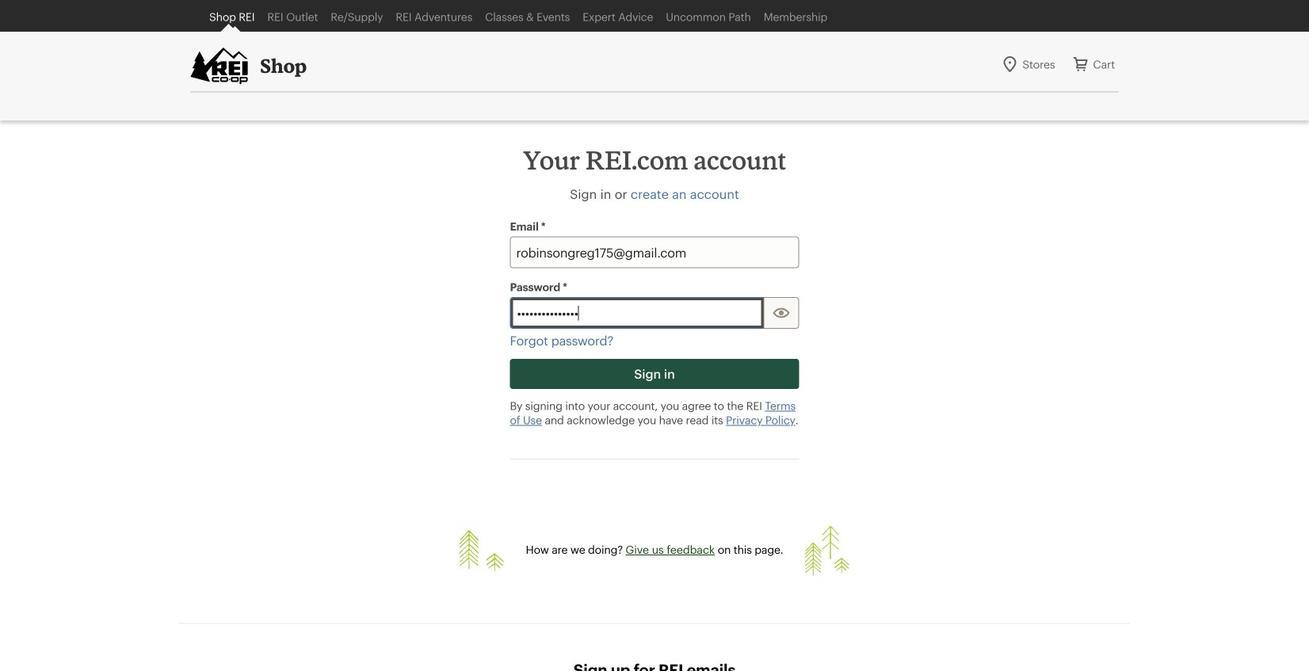 Task type: vqa. For each thing, say whether or not it's contained in the screenshot.
Alloy gray heather image
no



Task type: describe. For each thing, give the bounding box(es) containing it.
2  image from the left
[[805, 526, 850, 576]]



Task type: locate. For each thing, give the bounding box(es) containing it.
0 horizontal spatial  image
[[460, 526, 504, 576]]

show password image
[[772, 303, 791, 323]]

go to rei.com home page image
[[190, 47, 248, 85]]

 image
[[460, 526, 504, 576], [805, 526, 850, 576]]

1 horizontal spatial  image
[[805, 526, 850, 576]]

1  image from the left
[[460, 526, 504, 576]]

None password field
[[510, 297, 764, 329]]

footer
[[0, 479, 1309, 671]]

None email field
[[510, 237, 799, 268]]

banner
[[0, 0, 1309, 120]]



